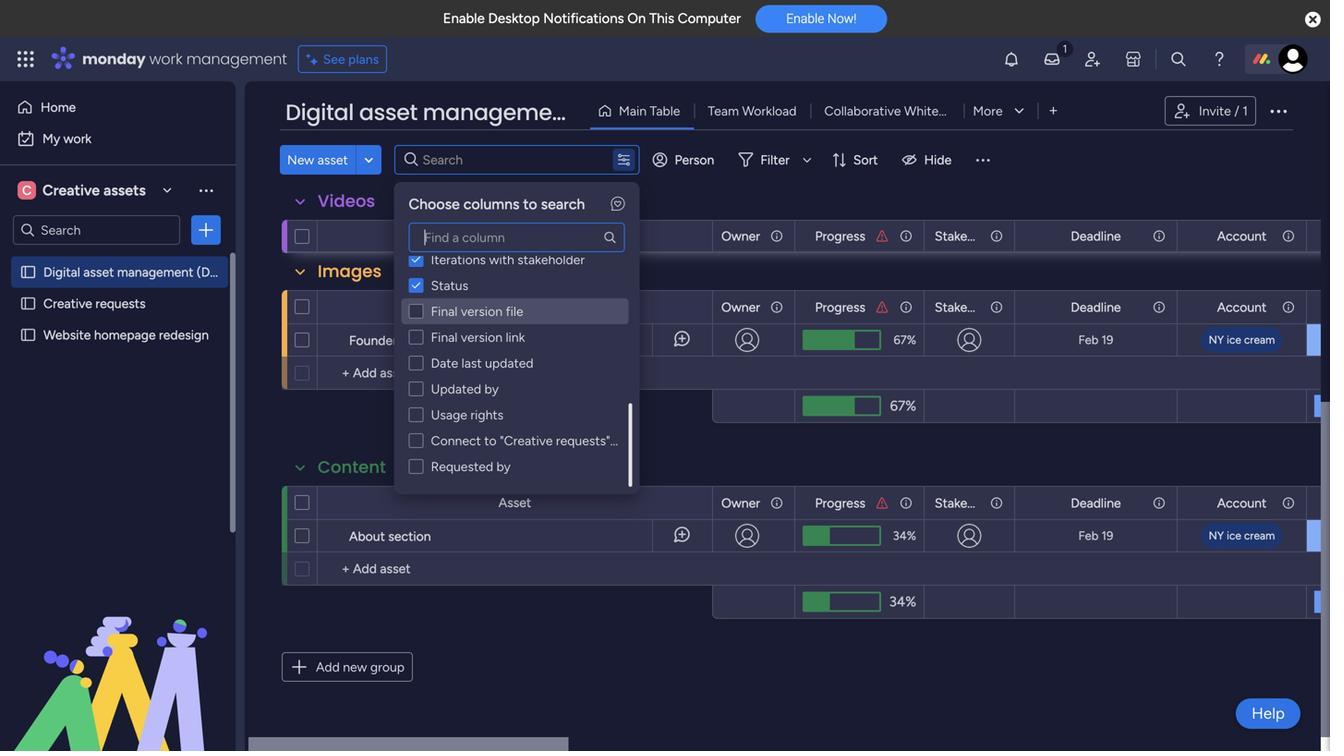 Task type: locate. For each thing, give the bounding box(es) containing it.
1 vertical spatial account field
[[1213, 297, 1272, 317]]

Stakehoders field
[[930, 226, 1007, 246], [930, 297, 1007, 317], [930, 493, 1007, 513]]

computer
[[678, 10, 741, 27]]

0 vertical spatial digital asset management (dam)
[[285, 97, 649, 128]]

1 vertical spatial version
[[461, 329, 503, 345]]

workspace options image
[[197, 181, 215, 199]]

1 horizontal spatial asset
[[318, 152, 348, 168]]

cream
[[1244, 333, 1275, 346], [1244, 529, 1275, 542]]

2 asset from the top
[[499, 299, 531, 315]]

0 vertical spatial asset
[[359, 97, 417, 128]]

1 enable from the left
[[443, 10, 485, 27]]

1 vertical spatial owner field
[[717, 297, 765, 317]]

1 vertical spatial digital
[[43, 264, 80, 280]]

% for 67 %
[[907, 333, 917, 347]]

0 vertical spatial public board image
[[19, 295, 37, 312]]

2 vertical spatial asset
[[499, 495, 531, 510]]

0 vertical spatial there's a configuration issue.
select which status columns will affect the progress calculation image
[[875, 300, 890, 315]]

% up the '67%'
[[907, 333, 917, 347]]

Progress field
[[811, 226, 870, 246], [811, 297, 870, 317], [811, 493, 870, 513]]

0 vertical spatial deadline
[[1071, 228, 1121, 244]]

see plans
[[323, 51, 379, 67]]

None search field
[[409, 223, 625, 252]]

creative up website
[[43, 296, 92, 311]]

0 vertical spatial %
[[907, 333, 917, 347]]

column information image
[[770, 229, 784, 243], [899, 229, 914, 243], [989, 229, 1004, 243], [1152, 229, 1167, 243], [770, 300, 784, 315], [1152, 300, 1167, 315], [1281, 300, 1296, 315], [770, 496, 784, 510], [899, 496, 914, 510]]

enable left 'desktop'
[[443, 10, 485, 27]]

2 deadline field from the top
[[1066, 297, 1126, 317]]

1 stakehoders from the top
[[935, 228, 1007, 244]]

progress field for videos
[[811, 226, 870, 246]]

asset for images
[[499, 299, 531, 315]]

digital asset management (dam) inside field
[[285, 97, 649, 128]]

about section
[[349, 528, 431, 544]]

final up "date"
[[431, 329, 458, 345]]

1 account field from the top
[[1213, 226, 1272, 246]]

list box containing digital asset management (dam)
[[0, 253, 236, 600]]

deadline
[[1071, 228, 1121, 244], [1071, 299, 1121, 315], [1071, 495, 1121, 511]]

1 vertical spatial asset
[[318, 152, 348, 168]]

1 vertical spatial by
[[497, 459, 511, 474]]

1 vertical spatial %
[[907, 528, 917, 543]]

work inside option
[[63, 131, 92, 146]]

monday work management
[[82, 49, 287, 69]]

choose columns to search
[[409, 195, 585, 213]]

john smith image
[[1279, 44, 1308, 74]]

Owner field
[[717, 226, 765, 246], [717, 297, 765, 317], [717, 493, 765, 513]]

1 vertical spatial to
[[484, 433, 497, 449]]

account for images
[[1217, 299, 1267, 315]]

column information image for "deadline" field related to videos
[[1152, 229, 1167, 243]]

2 owner field from the top
[[717, 297, 765, 317]]

2 ny ice cream from the top
[[1209, 529, 1275, 542]]

usage rights
[[431, 407, 504, 423]]

public board image for creative requests
[[19, 295, 37, 312]]

1 image
[[1057, 38, 1074, 59]]

Deadline field
[[1066, 226, 1126, 246], [1066, 297, 1126, 317], [1066, 493, 1126, 513]]

1 vertical spatial feb 19
[[1079, 528, 1114, 543]]

1 deadline field from the top
[[1066, 226, 1126, 246]]

to left "search"
[[523, 195, 537, 213]]

by for updated by
[[485, 381, 499, 397]]

1 vertical spatial account
[[1217, 299, 1267, 315]]

1 vertical spatial there's a configuration issue.
select which status columns will affect the progress calculation image
[[875, 496, 890, 510]]

2 % from the top
[[907, 528, 917, 543]]

date last updated
[[431, 355, 534, 371]]

asset for content
[[499, 495, 531, 510]]

34 %
[[893, 528, 917, 543]]

column information image for account field related to images
[[1281, 300, 1296, 315]]

0 vertical spatial stakehoders
[[935, 228, 1007, 244]]

0 vertical spatial work
[[149, 49, 183, 69]]

public board image for website homepage redesign
[[19, 326, 37, 344]]

1 19 from the top
[[1102, 333, 1114, 347]]

1 vertical spatial 19
[[1102, 528, 1114, 543]]

desktop
[[488, 10, 540, 27]]

requested
[[431, 459, 493, 474]]

1 asset from the top
[[499, 229, 531, 244]]

team
[[708, 103, 739, 119]]

version up date last updated
[[461, 329, 503, 345]]

2 account field from the top
[[1213, 297, 1272, 317]]

0 vertical spatial by
[[485, 381, 499, 397]]

+ Add asset text field
[[327, 558, 704, 580]]

(dam) up search options image
[[579, 97, 649, 128]]

1 progress from the top
[[815, 228, 866, 244]]

creative for creative requests
[[43, 296, 92, 311]]

enable
[[443, 10, 485, 27], [786, 11, 825, 26]]

3 progress from the top
[[815, 495, 866, 511]]

owner for third owner field from the top of the page
[[722, 495, 760, 511]]

67%
[[890, 398, 917, 414]]

34
[[893, 528, 907, 543]]

2 vertical spatial account field
[[1213, 493, 1272, 513]]

1 vertical spatial work
[[63, 131, 92, 146]]

digital right public board icon in the top of the page
[[43, 264, 80, 280]]

workspace image
[[18, 180, 36, 200]]

1 horizontal spatial enable
[[786, 11, 825, 26]]

1 ny ice cream from the top
[[1209, 333, 1275, 346]]

asset down requested by
[[499, 495, 531, 510]]

2 progress field from the top
[[811, 297, 870, 317]]

1 horizontal spatial work
[[149, 49, 183, 69]]

2 owner from the top
[[722, 299, 760, 315]]

0 horizontal spatial enable
[[443, 10, 485, 27]]

2 version from the top
[[461, 329, 503, 345]]

(dam) down options icon
[[197, 264, 234, 280]]

2 account from the top
[[1217, 299, 1267, 315]]

invite members image
[[1084, 50, 1102, 68]]

1 public board image from the top
[[19, 295, 37, 312]]

0 horizontal spatial work
[[63, 131, 92, 146]]

1 vertical spatial creative
[[43, 296, 92, 311]]

1 ice from the top
[[1227, 333, 1242, 346]]

1 version from the top
[[461, 304, 503, 319]]

2 vertical spatial owner field
[[717, 493, 765, 513]]

by
[[485, 381, 499, 397], [497, 459, 511, 474]]

1 horizontal spatial digital asset management (dam)
[[285, 97, 649, 128]]

version up final version link
[[461, 304, 503, 319]]

list box
[[0, 253, 236, 600]]

updated
[[485, 355, 534, 371]]

choose
[[409, 195, 460, 213]]

final down status
[[431, 304, 458, 319]]

asset up angle down image
[[359, 97, 417, 128]]

2 vertical spatial owner
[[722, 495, 760, 511]]

2 public board image from the top
[[19, 326, 37, 344]]

Account field
[[1213, 226, 1272, 246], [1213, 297, 1272, 317], [1213, 493, 1272, 513]]

% up the 34%
[[907, 528, 917, 543]]

1 vertical spatial ice
[[1227, 529, 1242, 542]]

my work option
[[11, 124, 225, 153]]

work right my
[[63, 131, 92, 146]]

monday marketplace image
[[1124, 50, 1143, 68]]

3 stakehoders from the top
[[935, 495, 1007, 511]]

1 vertical spatial stakehoders
[[935, 299, 1007, 315]]

0 vertical spatial feb
[[1079, 333, 1099, 347]]

my
[[42, 131, 60, 146]]

digital asset management (dam) up the requests
[[43, 264, 234, 280]]

person button
[[645, 145, 726, 175]]

to
[[523, 195, 537, 213], [484, 433, 497, 449]]

there's a configuration issue.
select which status columns will affect the progress calculation image
[[875, 229, 890, 243]]

1 vertical spatial public board image
[[19, 326, 37, 344]]

by for requested by
[[497, 459, 511, 474]]

progress for images
[[815, 299, 866, 315]]

0 vertical spatial owner
[[722, 228, 760, 244]]

management inside field
[[423, 97, 574, 128]]

Find a column search field
[[409, 223, 625, 252]]

account field for videos
[[1213, 226, 1272, 246]]

by down "creative
[[497, 459, 511, 474]]

on
[[628, 10, 646, 27]]

1 vertical spatial feb
[[1079, 528, 1099, 543]]

digital asset management (dam) up search field
[[285, 97, 649, 128]]

home option
[[11, 92, 225, 122]]

1 vertical spatial owner
[[722, 299, 760, 315]]

1 vertical spatial deadline field
[[1066, 297, 1126, 317]]

columns
[[464, 195, 520, 213]]

sort button
[[824, 145, 889, 175]]

progress
[[815, 228, 866, 244], [815, 299, 866, 315], [815, 495, 866, 511]]

3 deadline from the top
[[1071, 495, 1121, 511]]

public board image down public board icon in the top of the page
[[19, 295, 37, 312]]

1 owner from the top
[[722, 228, 760, 244]]

3 asset from the top
[[499, 495, 531, 510]]

new
[[287, 152, 314, 168]]

final for final version link
[[431, 329, 458, 345]]

2 vertical spatial account
[[1217, 495, 1267, 511]]

2 vertical spatial management
[[117, 264, 193, 280]]

"creative
[[500, 433, 553, 449]]

version for file
[[461, 304, 503, 319]]

%
[[907, 333, 917, 347], [907, 528, 917, 543]]

1 final from the top
[[431, 304, 458, 319]]

0 vertical spatial ny
[[1209, 333, 1224, 346]]

collaborative whiteboard
[[825, 103, 973, 119]]

67 %
[[894, 333, 917, 347]]

1 vertical spatial ny ice cream
[[1209, 529, 1275, 542]]

lottie animation element
[[0, 565, 236, 751]]

0 vertical spatial progress field
[[811, 226, 870, 246]]

0 vertical spatial 19
[[1102, 333, 1114, 347]]

1 vertical spatial deadline
[[1071, 299, 1121, 315]]

1 horizontal spatial digital
[[285, 97, 354, 128]]

2 vertical spatial stakehoders field
[[930, 493, 1007, 513]]

1 vertical spatial management
[[423, 97, 574, 128]]

1 vertical spatial asset
[[499, 299, 531, 315]]

workspace selection element
[[18, 179, 149, 201]]

website homepage redesign
[[43, 327, 209, 343]]

1 vertical spatial digital asset management (dam)
[[43, 264, 234, 280]]

1 horizontal spatial (dam)
[[579, 97, 649, 128]]

stakehoders
[[935, 228, 1007, 244], [935, 299, 1007, 315], [935, 495, 1007, 511]]

% for 34 %
[[907, 528, 917, 543]]

1 vertical spatial ny
[[1209, 529, 1224, 542]]

enable for enable now!
[[786, 11, 825, 26]]

2 final from the top
[[431, 329, 458, 345]]

1 vertical spatial progress
[[815, 299, 866, 315]]

stakeholder
[[518, 252, 585, 267]]

0 vertical spatial owner field
[[717, 226, 765, 246]]

column information image for "deadline" field related to images
[[1152, 300, 1167, 315]]

1 vertical spatial cream
[[1244, 529, 1275, 542]]

3 deadline field from the top
[[1066, 493, 1126, 513]]

0 vertical spatial feb 19
[[1079, 333, 1114, 347]]

by up rights
[[485, 381, 499, 397]]

2 stakehoders field from the top
[[930, 297, 1007, 317]]

filter
[[761, 152, 790, 168]]

column information image for 3rd owner field from the bottom
[[770, 229, 784, 243]]

sort
[[854, 152, 878, 168]]

1 deadline from the top
[[1071, 228, 1121, 244]]

0 vertical spatial version
[[461, 304, 503, 319]]

0 vertical spatial asset
[[499, 229, 531, 244]]

updated by
[[431, 381, 499, 397]]

2 cream from the top
[[1244, 529, 1275, 542]]

digital up new asset 'button'
[[285, 97, 354, 128]]

column information image for second owner field from the top
[[770, 300, 784, 315]]

work right monday
[[149, 49, 183, 69]]

search
[[541, 195, 585, 213]]

0 vertical spatial account
[[1217, 228, 1267, 244]]

option
[[0, 255, 236, 259]]

1 horizontal spatial to
[[523, 195, 537, 213]]

2 deadline from the top
[[1071, 299, 1121, 315]]

search image
[[603, 230, 618, 245]]

see
[[323, 51, 345, 67]]

1 vertical spatial stakehoders field
[[930, 297, 1007, 317]]

select product image
[[17, 50, 35, 68]]

2 stakehoders from the top
[[935, 299, 1007, 315]]

enable left now!
[[786, 11, 825, 26]]

0 vertical spatial creative
[[42, 182, 100, 199]]

0 horizontal spatial asset
[[83, 264, 114, 280]]

account for videos
[[1217, 228, 1267, 244]]

creative inside workspace selection element
[[42, 182, 100, 199]]

2 progress from the top
[[815, 299, 866, 315]]

asset
[[359, 97, 417, 128], [318, 152, 348, 168], [83, 264, 114, 280]]

2 vertical spatial progress field
[[811, 493, 870, 513]]

updated
[[431, 381, 481, 397]]

1 account from the top
[[1217, 228, 1267, 244]]

asset up link
[[499, 299, 531, 315]]

final
[[431, 304, 458, 319], [431, 329, 458, 345]]

2 vertical spatial deadline
[[1071, 495, 1121, 511]]

asset up the iterations with stakeholder
[[499, 229, 531, 244]]

column information image
[[1281, 229, 1296, 243], [899, 300, 914, 315], [989, 300, 1004, 315], [989, 496, 1004, 510], [1152, 496, 1167, 510], [1281, 496, 1296, 510]]

2 feb from the top
[[1079, 528, 1099, 543]]

2 horizontal spatial asset
[[359, 97, 417, 128]]

section
[[388, 528, 431, 544]]

3 owner from the top
[[722, 495, 760, 511]]

usage
[[431, 407, 467, 423]]

0 vertical spatial progress
[[815, 228, 866, 244]]

ice
[[1227, 333, 1242, 346], [1227, 529, 1242, 542]]

asset
[[499, 229, 531, 244], [499, 299, 531, 315], [499, 495, 531, 510]]

creative
[[42, 182, 100, 199], [43, 296, 92, 311]]

iterations with stakeholder
[[431, 252, 585, 267]]

2 vertical spatial stakehoders
[[935, 495, 1007, 511]]

team workload
[[708, 103, 797, 119]]

Search in workspace field
[[39, 219, 154, 241]]

0 horizontal spatial digital
[[43, 264, 80, 280]]

progress field for images
[[811, 297, 870, 317]]

public board image left website
[[19, 326, 37, 344]]

0 vertical spatial final
[[431, 304, 458, 319]]

2 vertical spatial deadline field
[[1066, 493, 1126, 513]]

0 vertical spatial cream
[[1244, 333, 1275, 346]]

1 vertical spatial progress field
[[811, 297, 870, 317]]

creative right c
[[42, 182, 100, 199]]

1 progress field from the top
[[811, 226, 870, 246]]

notifications
[[543, 10, 624, 27]]

0 vertical spatial account field
[[1213, 226, 1272, 246]]

to down rights
[[484, 433, 497, 449]]

0 vertical spatial digital
[[285, 97, 354, 128]]

final version file
[[431, 304, 523, 319]]

videos
[[318, 189, 375, 213]]

this
[[649, 10, 675, 27]]

enable now! button
[[756, 5, 887, 33]]

0 vertical spatial (dam)
[[579, 97, 649, 128]]

0 vertical spatial deadline field
[[1066, 226, 1126, 246]]

1 % from the top
[[907, 333, 917, 347]]

2 vertical spatial progress
[[815, 495, 866, 511]]

1 vertical spatial final
[[431, 329, 458, 345]]

new
[[343, 659, 367, 675]]

collaborative whiteboard button
[[811, 96, 973, 126]]

2 19 from the top
[[1102, 528, 1114, 543]]

1 vertical spatial (dam)
[[197, 264, 234, 280]]

creative assets
[[42, 182, 146, 199]]

0 vertical spatial ice
[[1227, 333, 1242, 346]]

work for my
[[63, 131, 92, 146]]

3 progress field from the top
[[811, 493, 870, 513]]

2 enable from the left
[[786, 11, 825, 26]]

version for link
[[461, 329, 503, 345]]

0 vertical spatial stakehoders field
[[930, 226, 1007, 246]]

digital asset management (dam)
[[285, 97, 649, 128], [43, 264, 234, 280]]

public board image
[[19, 295, 37, 312], [19, 326, 37, 344]]

asset up creative requests
[[83, 264, 114, 280]]

search options image
[[617, 152, 632, 167]]

there's a configuration issue.
select which status columns will affect the progress calculation image
[[875, 300, 890, 315], [875, 496, 890, 510]]

asset right 'new'
[[318, 152, 348, 168]]

see plans button
[[298, 45, 387, 73]]

2 vertical spatial asset
[[83, 264, 114, 280]]

0 vertical spatial ny ice cream
[[1209, 333, 1275, 346]]

table
[[650, 103, 680, 119]]

enable inside enable now! button
[[786, 11, 825, 26]]



Task type: describe. For each thing, give the bounding box(es) containing it.
team workload button
[[694, 96, 811, 126]]

file
[[506, 304, 523, 319]]

creative requests
[[43, 296, 146, 311]]

new asset button
[[280, 145, 356, 175]]

founders' main picture
[[349, 333, 481, 348]]

deadline field for images
[[1066, 297, 1126, 317]]

2 feb 19 from the top
[[1079, 528, 1114, 543]]

board
[[614, 433, 647, 449]]

1 stakehoders field from the top
[[930, 226, 1007, 246]]

/
[[1235, 103, 1240, 119]]

v2 user feedback image
[[611, 196, 625, 212]]

hide
[[924, 152, 952, 168]]

iterations
[[431, 252, 486, 267]]

requests"
[[556, 433, 610, 449]]

3 stakehoders field from the top
[[930, 493, 1007, 513]]

owner for second owner field from the top
[[722, 299, 760, 315]]

main table
[[619, 103, 680, 119]]

more
[[973, 103, 1003, 119]]

my work link
[[11, 124, 225, 153]]

1
[[1243, 103, 1248, 119]]

asset inside 'button'
[[318, 152, 348, 168]]

Content field
[[313, 455, 391, 480]]

images
[[318, 260, 382, 283]]

add
[[316, 659, 340, 675]]

options image
[[197, 221, 215, 239]]

rights
[[471, 407, 504, 423]]

account field for images
[[1213, 297, 1272, 317]]

digital inside list box
[[43, 264, 80, 280]]

enable now!
[[786, 11, 857, 26]]

options image
[[1268, 100, 1290, 122]]

invite
[[1199, 103, 1231, 119]]

asset for videos
[[499, 229, 531, 244]]

1 feb from the top
[[1079, 333, 1099, 347]]

column information image for third owner field from the top of the page
[[770, 496, 784, 510]]

progress for videos
[[815, 228, 866, 244]]

arrow down image
[[796, 149, 818, 171]]

workload
[[742, 103, 797, 119]]

home
[[41, 99, 76, 115]]

main table button
[[590, 96, 694, 126]]

now!
[[828, 11, 857, 26]]

add view image
[[1050, 104, 1057, 118]]

column information image for first stakehoders field from the top
[[989, 229, 1004, 243]]

assets
[[103, 182, 146, 199]]

invite / 1
[[1199, 103, 1248, 119]]

Images field
[[313, 260, 386, 284]]

requested by
[[431, 459, 511, 474]]

collaborative
[[825, 103, 901, 119]]

notifications image
[[1002, 50, 1021, 68]]

dapulse close image
[[1306, 11, 1321, 30]]

final for final version file
[[431, 304, 458, 319]]

home link
[[11, 92, 225, 122]]

founders'
[[349, 333, 406, 348]]

link
[[506, 329, 525, 345]]

help button
[[1236, 698, 1301, 729]]

0 horizontal spatial to
[[484, 433, 497, 449]]

digital inside digital asset management (dam) field
[[285, 97, 354, 128]]

1 feb 19 from the top
[[1079, 333, 1114, 347]]

whiteboard
[[904, 103, 973, 119]]

connect to "creative requests" board
[[431, 433, 647, 449]]

enable desktop notifications on this computer
[[443, 10, 741, 27]]

about
[[349, 528, 385, 544]]

lottie animation image
[[0, 565, 236, 751]]

more button
[[964, 96, 1038, 126]]

2 ice from the top
[[1227, 529, 1242, 542]]

angle down image
[[364, 153, 373, 167]]

menu image
[[974, 151, 992, 169]]

3 owner field from the top
[[717, 493, 765, 513]]

0 vertical spatial management
[[186, 49, 287, 69]]

1 owner field from the top
[[717, 226, 765, 246]]

person
[[675, 152, 714, 168]]

group
[[370, 659, 405, 675]]

homepage
[[94, 327, 156, 343]]

with
[[489, 252, 514, 267]]

Digital asset management (DAM) field
[[281, 97, 649, 128]]

creative for creative assets
[[42, 182, 100, 199]]

3 account from the top
[[1217, 495, 1267, 511]]

date
[[431, 355, 458, 371]]

deadline for images
[[1071, 299, 1121, 315]]

Videos field
[[313, 189, 380, 213]]

help
[[1252, 704, 1285, 723]]

(dam) inside field
[[579, 97, 649, 128]]

main
[[409, 333, 437, 348]]

0 horizontal spatial digital asset management (dam)
[[43, 264, 234, 280]]

deadline field for videos
[[1066, 226, 1126, 246]]

deadline for videos
[[1071, 228, 1121, 244]]

asset inside field
[[359, 97, 417, 128]]

owner for 3rd owner field from the bottom
[[722, 228, 760, 244]]

final version link
[[431, 329, 525, 345]]

help image
[[1210, 50, 1229, 68]]

work for monday
[[149, 49, 183, 69]]

1 cream from the top
[[1244, 333, 1275, 346]]

new asset
[[287, 152, 348, 168]]

content
[[318, 455, 386, 479]]

picture
[[440, 333, 481, 348]]

my work
[[42, 131, 92, 146]]

requests
[[95, 296, 146, 311]]

update feed image
[[1043, 50, 1062, 68]]

public board image
[[19, 263, 37, 281]]

status
[[431, 278, 469, 293]]

Search field
[[418, 147, 569, 173]]

plans
[[348, 51, 379, 67]]

0 horizontal spatial (dam)
[[197, 264, 234, 280]]

67
[[894, 333, 907, 347]]

0 vertical spatial to
[[523, 195, 537, 213]]

hide button
[[895, 145, 963, 175]]

c
[[22, 182, 31, 198]]

1 there's a configuration issue.
select which status columns will affect the progress calculation image from the top
[[875, 300, 890, 315]]

3 account field from the top
[[1213, 493, 1272, 513]]

connect
[[431, 433, 481, 449]]

monday
[[82, 49, 146, 69]]

enable for enable desktop notifications on this computer
[[443, 10, 485, 27]]

filter button
[[731, 145, 818, 175]]

1 ny from the top
[[1209, 333, 1224, 346]]

last
[[462, 355, 482, 371]]

invite / 1 button
[[1165, 96, 1257, 126]]

search everything image
[[1170, 50, 1188, 68]]

main
[[619, 103, 647, 119]]

2 ny from the top
[[1209, 529, 1224, 542]]

34%
[[889, 593, 917, 610]]

add new group
[[316, 659, 405, 675]]

2 there's a configuration issue.
select which status columns will affect the progress calculation image from the top
[[875, 496, 890, 510]]

v2 search image
[[405, 149, 418, 170]]



Task type: vqa. For each thing, say whether or not it's contained in the screenshot.
the middle 17.51.54.png
no



